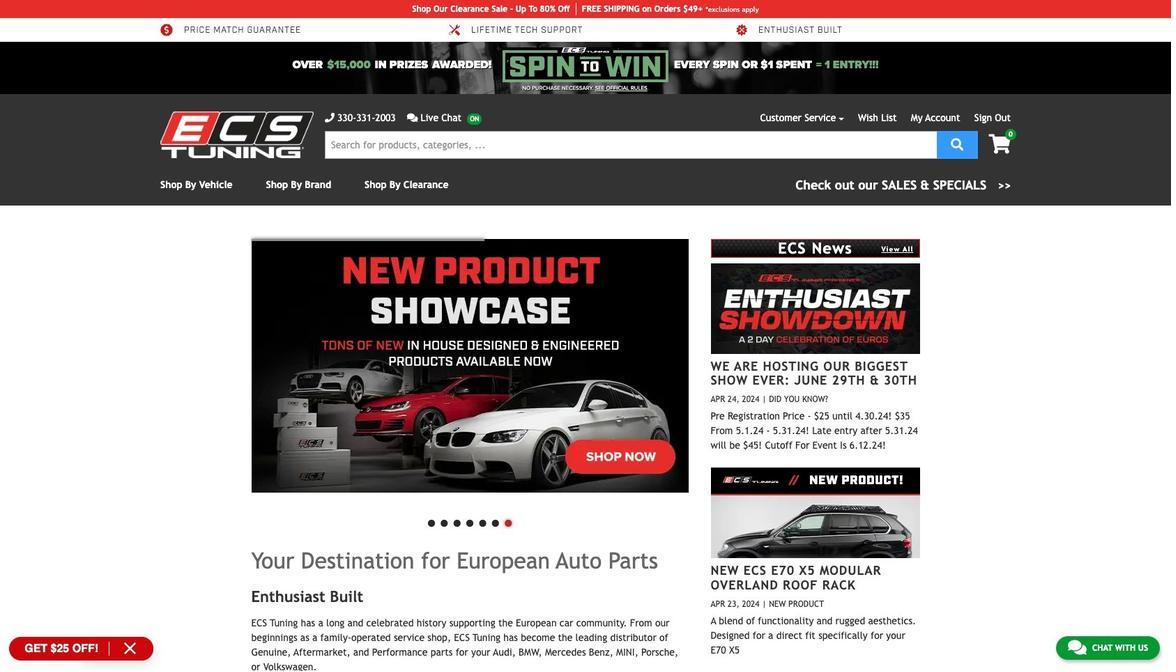 Task type: vqa. For each thing, say whether or not it's contained in the screenshot.
ECS Tuning 'Spin to Win' contest logo
yes



Task type: locate. For each thing, give the bounding box(es) containing it.
ecs tuning image
[[160, 112, 314, 158]]

generic - monthly recap image
[[251, 239, 689, 493]]

search image
[[951, 138, 964, 150]]

phone image
[[325, 113, 335, 123]]

Search text field
[[325, 131, 937, 159]]



Task type: describe. For each thing, give the bounding box(es) containing it.
new ecs e70 x5 modular overland roof rack image
[[711, 468, 920, 559]]

we are hosting our biggest show ever: june 29th & 30th image
[[711, 263, 920, 354]]

ecs tuning 'spin to win' contest logo image
[[503, 47, 669, 82]]

shopping cart image
[[989, 135, 1011, 154]]

comments image
[[407, 113, 418, 123]]



